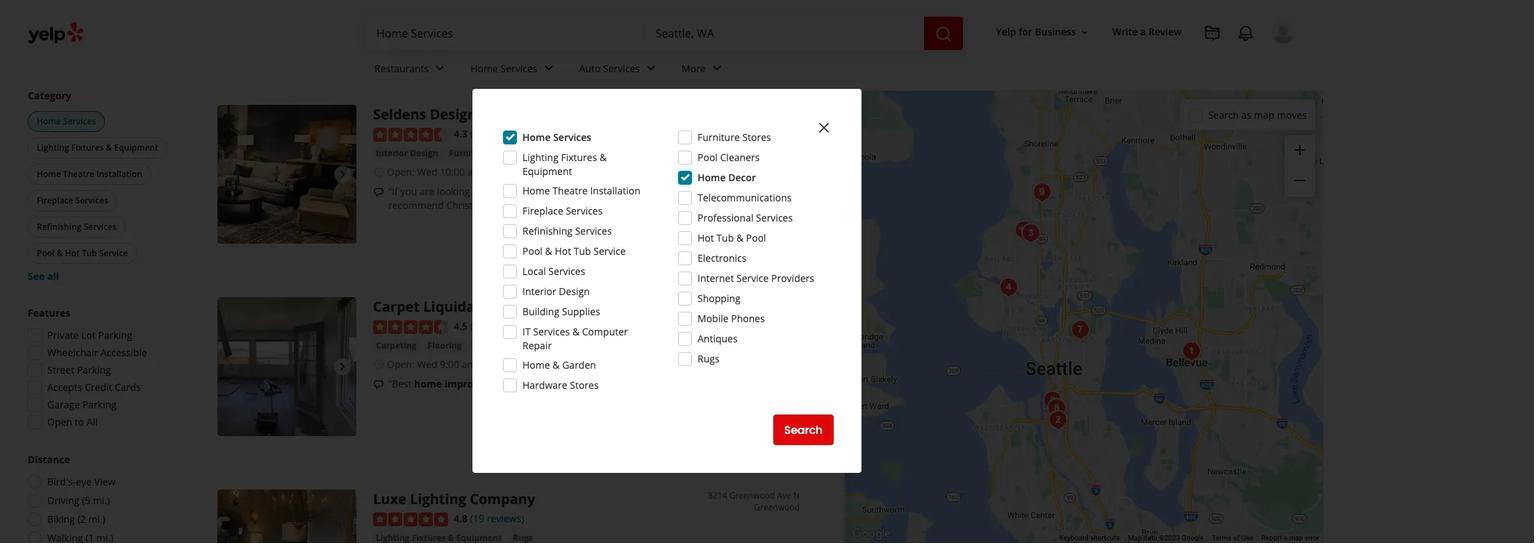 Task type: describe. For each thing, give the bounding box(es) containing it.
ever!"
[[566, 377, 591, 391]]

reviews) for liquidators
[[492, 320, 530, 333]]

service inside button
[[99, 247, 128, 259]]

lighting inside lighting fixtures & equipment
[[522, 151, 558, 164]]

& inside lighting fixtures & equipment
[[600, 151, 607, 164]]

home theatre installation inside home theatre installation button
[[37, 168, 142, 180]]

am for designer
[[467, 165, 482, 179]]

internet
[[698, 272, 734, 285]]

- for liquidators
[[479, 358, 482, 371]]

map for error
[[1289, 534, 1303, 542]]

time,
[[692, 185, 715, 198]]

luxe lighting company
[[373, 490, 535, 509]]

pool up 'home decor'
[[698, 151, 718, 164]]

interior inside interior design "button"
[[376, 147, 408, 159]]

wheelchair accessible
[[47, 346, 147, 359]]

previous image for seldens designer home furnishings
[[223, 166, 240, 183]]

pool & hot tub service inside search dialog
[[522, 245, 626, 258]]

home & garden
[[522, 359, 596, 372]]

carpet liquidators
[[373, 298, 503, 316]]

ideas,
[[557, 185, 583, 198]]

flooring link
[[425, 339, 464, 353]]

services inside the home services button
[[63, 115, 96, 127]]

home down category on the left top of the page
[[37, 115, 61, 127]]

carpeting link
[[373, 339, 419, 353]]

open for open to all
[[47, 415, 72, 429]]

yelp for business
[[996, 25, 1076, 39]]

hardware stores
[[522, 379, 599, 392]]

interior design inside search dialog
[[522, 285, 590, 298]]

lot
[[81, 329, 96, 342]]

home up experience
[[522, 359, 550, 372]]

1 horizontal spatial hot
[[555, 245, 571, 258]]

shopping
[[698, 292, 740, 305]]

option group containing distance
[[24, 453, 172, 543]]

and
[[719, 297, 734, 309]]

4.5
[[454, 320, 467, 333]]

accepts
[[47, 381, 82, 394]]

home inside business categories element
[[471, 62, 498, 75]]

particularly
[[586, 185, 637, 198]]

2 horizontal spatial tub
[[717, 231, 734, 245]]

& down professional services in the top of the page
[[736, 231, 744, 245]]

flooring button
[[425, 339, 464, 353]]

4.5 star rating image
[[373, 320, 448, 334]]

street
[[47, 363, 74, 377]]

zoom out image
[[1292, 172, 1308, 189]]

distance
[[28, 453, 70, 466]]

write a review
[[1112, 25, 1182, 39]]

furniture stores inside button
[[449, 147, 517, 159]]

furniture stores link
[[446, 147, 520, 161]]

home services for home services link
[[471, 62, 537, 75]]

mattresses button
[[526, 147, 577, 161]]

a for write
[[1140, 25, 1146, 39]]

bird's-
[[47, 475, 76, 488]]

home services button
[[28, 111, 105, 132]]

fireplace services inside button
[[37, 195, 108, 206]]

24 chevron down v2 image for auto services
[[643, 60, 659, 77]]

terms of use link
[[1212, 534, 1253, 542]]

slideshow element for carpet
[[217, 298, 356, 437]]

review
[[1149, 25, 1182, 39]]

looking
[[437, 185, 470, 198]]

luxe lighting company image
[[1017, 219, 1045, 247]]

mi.) for driving (5 mi.)
[[93, 494, 110, 507]]

home services link
[[459, 50, 568, 90]]

home services inside search dialog
[[522, 131, 591, 144]]

pool inside button
[[37, 247, 54, 259]]

lighting fixtures & equipment button
[[28, 138, 167, 158]]

category
[[28, 89, 71, 102]]

biking
[[47, 513, 75, 526]]

credit
[[85, 381, 112, 394]]

serving seattle and the surrounding area
[[660, 297, 800, 320]]

4.8 link
[[454, 511, 467, 526]]

home services for the home services button
[[37, 115, 96, 127]]

greenwood right 8214
[[754, 502, 800, 514]]

0 vertical spatial more link
[[717, 199, 742, 212]]

pool cleaners
[[698, 151, 760, 164]]

design inside interior design "button"
[[410, 147, 438, 159]]

fireplace inside fireplace services button
[[37, 195, 73, 206]]

pm inside group
[[109, 34, 124, 47]]

0 horizontal spatial seldens designer home furnishings image
[[217, 105, 356, 244]]

2 horizontal spatial service
[[736, 272, 769, 285]]

pm for carpet liquidators
[[506, 358, 521, 371]]

biking (2 mi.)
[[47, 513, 105, 526]]

2 horizontal spatial stores
[[742, 131, 771, 144]]

antiques
[[698, 332, 738, 345]]

4.8 star rating image
[[373, 513, 448, 527]]

zoom in image
[[1292, 142, 1308, 158]]

8214 greenwood ave n greenwood
[[708, 490, 800, 514]]

home up fireplace services button
[[37, 168, 61, 180]]

0 horizontal spatial designer
[[430, 105, 491, 124]]

refinishing services inside search dialog
[[522, 224, 612, 238]]

ave
[[777, 490, 791, 502]]

projects image
[[1204, 25, 1221, 42]]

10:00
[[440, 165, 465, 179]]

use
[[1241, 534, 1253, 542]]

0 horizontal spatial more link
[[594, 377, 620, 391]]

previous image for carpet liquidators
[[223, 359, 240, 375]]

in…"
[[695, 199, 714, 212]]

designer inside "if you are looking for interior design ideas, particularly for the first time, i highly recommend christine wang at seldens designer home furnishings in…"
[[567, 199, 607, 212]]

company
[[470, 490, 535, 509]]

fixtures inside button
[[71, 142, 104, 154]]

wheelchair
[[47, 346, 98, 359]]

open: wed 10:00 am - 6:00 pm
[[387, 165, 527, 179]]

local
[[522, 265, 546, 278]]

refinishing inside button
[[37, 221, 82, 233]]

terms of use
[[1212, 534, 1253, 542]]

(100 reviews) link
[[470, 318, 530, 334]]

home right interior
[[522, 184, 550, 197]]

"best home improvement experience ever!" more
[[388, 377, 620, 391]]

4.3 link
[[454, 126, 467, 141]]

pool down professional services in the top of the page
[[746, 231, 766, 245]]

1 horizontal spatial service
[[594, 245, 626, 258]]

1 horizontal spatial lighting
[[410, 490, 466, 509]]

1 horizontal spatial tub
[[574, 245, 591, 258]]

carpeting
[[376, 340, 417, 352]]

2 horizontal spatial hot
[[698, 231, 714, 245]]

(6 reviews) link
[[470, 126, 519, 141]]

hot inside button
[[65, 247, 80, 259]]

wed for liquidators
[[417, 358, 437, 371]]

more
[[682, 62, 706, 75]]

1 horizontal spatial stores
[[570, 379, 599, 392]]

open to all
[[47, 415, 98, 429]]

of
[[1233, 534, 1240, 542]]

supplies
[[562, 305, 600, 318]]

open: for seldens
[[387, 165, 415, 179]]

mobile phones
[[698, 312, 765, 325]]

open for open at 5:10 pm
[[47, 34, 73, 47]]

fixtures inside lighting fixtures & equipment
[[561, 151, 597, 164]]

services down ideas,
[[566, 204, 603, 217]]

(19 reviews)
[[470, 512, 524, 526]]

services right local
[[548, 265, 585, 278]]

home inside "if you are looking for interior design ideas, particularly for the first time, i highly recommend christine wang at seldens designer home furnishings in…"
[[610, 199, 637, 212]]

refinishing services button
[[28, 217, 125, 238]]

theatre inside search dialog
[[553, 184, 588, 197]]

recommend
[[388, 199, 444, 212]]

lighting inside button
[[37, 142, 69, 154]]

0 horizontal spatial seldens
[[373, 105, 426, 124]]

& up local services
[[545, 245, 552, 258]]

1 horizontal spatial for
[[639, 185, 652, 198]]

search for search
[[784, 422, 823, 438]]

1 horizontal spatial more
[[717, 199, 742, 212]]

home
[[414, 377, 442, 391]]

1 horizontal spatial seldens designer home furnishings image
[[1177, 337, 1205, 365]]

wed for designer
[[417, 165, 437, 179]]

surrounding
[[751, 297, 800, 309]]

greenwood left ave
[[729, 490, 775, 502]]

a for report
[[1284, 534, 1288, 542]]

user actions element
[[985, 17, 1315, 103]]

features
[[28, 306, 70, 320]]

services up mattresses
[[553, 131, 591, 144]]

flooring
[[428, 340, 462, 352]]

carpet liquidators image
[[217, 298, 356, 437]]

interior design inside "button"
[[376, 147, 438, 159]]

luxe
[[373, 490, 406, 509]]

report
[[1261, 534, 1282, 542]]

tirto furniture image
[[1066, 316, 1094, 344]]

cards
[[115, 381, 141, 394]]

& inside it services & computer repair
[[572, 325, 580, 338]]

16 chevron down v2 image
[[1079, 27, 1090, 38]]

24 chevron down v2 image for home services
[[540, 60, 557, 77]]

close image
[[816, 119, 832, 136]]

installation inside button
[[97, 168, 142, 180]]

at inside "if you are looking for interior design ideas, particularly for the first time, i highly recommend christine wang at seldens designer home furnishings in…"
[[518, 199, 526, 212]]

1 vertical spatial more
[[594, 377, 620, 391]]

terms
[[1212, 534, 1232, 542]]

6:00
[[490, 165, 509, 179]]

carpet liquidators image
[[1044, 406, 1072, 434]]

services down "if you are looking for interior design ideas, particularly for the first time, i highly recommend christine wang at seldens designer home furnishings in…"
[[575, 224, 612, 238]]

the inside serving seattle and the surrounding area
[[736, 297, 749, 309]]

computer
[[582, 325, 628, 338]]

home decor
[[698, 171, 756, 184]]



Task type: vqa. For each thing, say whether or not it's contained in the screenshot.
leftmost STORES
yes



Task type: locate. For each thing, give the bounding box(es) containing it.
24 chevron down v2 image right auto services
[[643, 60, 659, 77]]

1 horizontal spatial equipment
[[522, 165, 572, 178]]

1 horizontal spatial lighting fixtures & equipment
[[522, 151, 607, 178]]

hardware
[[522, 379, 567, 392]]

equipment up home theatre installation button
[[114, 142, 158, 154]]

0 vertical spatial home theatre installation
[[37, 168, 142, 180]]

tub
[[717, 231, 734, 245], [574, 245, 591, 258], [82, 247, 97, 259]]

home up (6 reviews) link on the left top of the page
[[495, 105, 536, 124]]

slideshow element
[[217, 105, 356, 244], [217, 298, 356, 437]]

home services up seldens designer home furnishings
[[471, 62, 537, 75]]

home services
[[471, 62, 537, 75], [37, 115, 96, 127], [522, 131, 591, 144]]

design
[[524, 185, 554, 198]]

0 horizontal spatial search
[[784, 422, 823, 438]]

search left as
[[1208, 108, 1239, 121]]

1 horizontal spatial fixtures
[[561, 151, 597, 164]]

lighting fixtures & equipment up home theatre installation button
[[37, 142, 158, 154]]

services up 'pool & hot tub service' button
[[84, 221, 116, 233]]

search button
[[773, 415, 834, 445]]

0 vertical spatial mi.)
[[93, 494, 110, 507]]

building supplies
[[522, 305, 600, 318]]

open down garage
[[47, 415, 72, 429]]

write a review link
[[1107, 20, 1187, 45]]

24 chevron down v2 image inside more link
[[708, 60, 725, 77]]

1 vertical spatial furnishings
[[640, 199, 692, 212]]

home up i
[[698, 171, 726, 184]]

1 open from the top
[[47, 34, 73, 47]]

search image
[[935, 25, 952, 42]]

1 vertical spatial pm
[[512, 165, 527, 179]]

1 vertical spatial search
[[784, 422, 823, 438]]

2 slideshow element from the top
[[217, 298, 356, 437]]

interior design link
[[373, 147, 441, 161]]

0 vertical spatial designer
[[430, 105, 491, 124]]

& up all
[[57, 247, 63, 259]]

tub up local services
[[574, 245, 591, 258]]

open down suggested
[[47, 34, 73, 47]]

mi.) for biking (2 mi.)
[[88, 513, 105, 526]]

furniture down (6
[[449, 147, 489, 159]]

more down highly
[[717, 199, 742, 212]]

1 16 clock v2 image from the top
[[373, 167, 384, 178]]

search up n at the right bottom of the page
[[784, 422, 823, 438]]

1 horizontal spatial home theatre installation
[[522, 184, 640, 197]]

fireplace services up the refinishing services button
[[37, 195, 108, 206]]

0 horizontal spatial tub
[[82, 247, 97, 259]]

see
[[28, 270, 45, 283]]

refinishing down fireplace services button
[[37, 221, 82, 233]]

fixtures up home theatre installation button
[[71, 142, 104, 154]]

parking for garage parking
[[82, 398, 117, 411]]

0 vertical spatial reviews)
[[481, 127, 519, 141]]

parking up accepts credit cards
[[77, 363, 111, 377]]

at left 5:10
[[75, 34, 85, 47]]

keyboard shortcuts
[[1059, 534, 1120, 542]]

map region
[[687, 0, 1398, 543]]

0 horizontal spatial fireplace
[[37, 195, 73, 206]]

a right write
[[1140, 25, 1146, 39]]

& up hardware stores in the left bottom of the page
[[553, 359, 560, 372]]

24 chevron down v2 image for restaurants
[[432, 60, 448, 77]]

0 vertical spatial parking
[[98, 329, 132, 342]]

seldens inside "if you are looking for interior design ideas, particularly for the first time, i highly recommend christine wang at seldens designer home furnishings in…"
[[529, 199, 564, 212]]

1 vertical spatial 16 clock v2 image
[[373, 359, 384, 370]]

refinishing down "if you are looking for interior design ideas, particularly for the first time, i highly recommend christine wang at seldens designer home furnishings in…"
[[522, 224, 573, 238]]

1 vertical spatial furniture stores
[[449, 147, 517, 159]]

next image
[[334, 166, 351, 183], [334, 359, 351, 375]]

services up lighting fixtures & equipment button
[[63, 115, 96, 127]]

fireplace down design
[[522, 204, 563, 217]]

0 horizontal spatial installation
[[97, 168, 142, 180]]

furniture stores
[[698, 131, 771, 144], [449, 147, 517, 159]]

group containing features
[[24, 306, 172, 434]]

next image for seldens
[[334, 166, 351, 183]]

1 horizontal spatial theatre
[[553, 184, 588, 197]]

service down particularly
[[594, 245, 626, 258]]

services inside it services & computer repair
[[533, 325, 570, 338]]

notifications image
[[1237, 25, 1254, 42]]

pool & hot tub service inside 'pool & hot tub service' button
[[37, 247, 128, 259]]

open: down interior design "button"
[[387, 165, 415, 179]]

home down particularly
[[610, 199, 637, 212]]

accessible
[[101, 346, 147, 359]]

for right the yelp
[[1019, 25, 1032, 39]]

more right 'ever!"'
[[594, 377, 620, 391]]

1 vertical spatial previous image
[[223, 359, 240, 375]]

pool & hot tub service up local services
[[522, 245, 626, 258]]

0 horizontal spatial fixtures
[[71, 142, 104, 154]]

1 vertical spatial mi.)
[[88, 513, 105, 526]]

see all button
[[28, 270, 59, 283]]

home services inside business categories element
[[471, 62, 537, 75]]

2 16 clock v2 image from the top
[[373, 359, 384, 370]]

electronics
[[698, 252, 747, 265]]

pm
[[109, 34, 124, 47], [512, 165, 527, 179], [506, 358, 521, 371]]

aqua quip image
[[1043, 394, 1070, 422]]

1 horizontal spatial seldens
[[529, 199, 564, 212]]

kerf design image
[[995, 273, 1022, 301]]

gabel's custom refinishing & upholstery image
[[1010, 216, 1038, 244]]

group containing suggested
[[24, 12, 172, 66]]

carpet liquidators link
[[373, 298, 503, 316]]

installation right ideas,
[[590, 184, 640, 197]]

fireplace services inside search dialog
[[522, 204, 603, 217]]

1 vertical spatial am
[[462, 358, 476, 371]]

16 speech v2 image
[[373, 187, 384, 198]]

1 horizontal spatial designer
[[567, 199, 607, 212]]

8214
[[708, 490, 727, 502]]

1 next image from the top
[[334, 166, 351, 183]]

& down supplies
[[572, 325, 580, 338]]

2 open from the top
[[47, 415, 72, 429]]

google image
[[848, 525, 894, 543]]

(2
[[77, 513, 86, 526]]

24 chevron down v2 image inside home services link
[[540, 60, 557, 77]]

hot
[[698, 231, 714, 245], [555, 245, 571, 258], [65, 247, 80, 259]]

4.3 star rating image
[[373, 128, 448, 142]]

home services down category on the left top of the page
[[37, 115, 96, 127]]

at right "wang"
[[518, 199, 526, 212]]

16 clock v2 image up 16 speech v2 icon
[[373, 359, 384, 370]]

0 vertical spatial equipment
[[114, 142, 158, 154]]

equipment inside lighting fixtures & equipment
[[522, 165, 572, 178]]

mi.)
[[93, 494, 110, 507], [88, 513, 105, 526]]

1 wed from the top
[[417, 165, 437, 179]]

0 horizontal spatial interior
[[376, 147, 408, 159]]

search for search as map moves
[[1208, 108, 1239, 121]]

2 vertical spatial pm
[[506, 358, 521, 371]]

0 horizontal spatial home theatre installation
[[37, 168, 142, 180]]

4 24 chevron down v2 image from the left
[[708, 60, 725, 77]]

carpet
[[373, 298, 420, 316]]

furniture inside search dialog
[[698, 131, 740, 144]]

lighting down the home services button
[[37, 142, 69, 154]]

24 chevron down v2 image left auto at the left top of the page
[[540, 60, 557, 77]]

a inside write a review 'link'
[[1140, 25, 1146, 39]]

experience
[[513, 377, 563, 391]]

1 slideshow element from the top
[[217, 105, 356, 244]]

open: for carpet
[[387, 358, 415, 371]]

parking down "credit"
[[82, 398, 117, 411]]

equipment down mattresses link
[[522, 165, 572, 178]]

2 previous image from the top
[[223, 359, 240, 375]]

0 vertical spatial seldens
[[373, 105, 426, 124]]

shortcuts
[[1090, 534, 1120, 542]]

local services
[[522, 265, 585, 278]]

& up home theatre installation button
[[106, 142, 112, 154]]

0 vertical spatial a
[[1140, 25, 1146, 39]]

stores up cleaners
[[742, 131, 771, 144]]

furniture stores button
[[446, 147, 520, 161]]

tub down professional
[[717, 231, 734, 245]]

1 horizontal spatial installation
[[590, 184, 640, 197]]

stores
[[742, 131, 771, 144], [491, 147, 517, 159], [570, 379, 599, 392]]

1 horizontal spatial search
[[1208, 108, 1239, 121]]

keyboard shortcuts button
[[1059, 534, 1120, 543]]

refinishing services inside button
[[37, 221, 116, 233]]

2 next image from the top
[[334, 359, 351, 375]]

0 horizontal spatial stores
[[491, 147, 517, 159]]

tub inside button
[[82, 247, 97, 259]]

furniture up pool cleaners
[[698, 131, 740, 144]]

it
[[522, 325, 531, 338]]

"best
[[388, 377, 412, 391]]

seldens designer home furnishings image
[[217, 105, 356, 244], [1177, 337, 1205, 365]]

cleaners
[[720, 151, 760, 164]]

0 horizontal spatial more
[[594, 377, 620, 391]]

24 chevron down v2 image inside "auto services" link
[[643, 60, 659, 77]]

christine
[[446, 199, 487, 212]]

2 horizontal spatial lighting
[[522, 151, 558, 164]]

hot up local services
[[555, 245, 571, 258]]

0 vertical spatial furniture
[[698, 131, 740, 144]]

rejuvenation image
[[1038, 387, 1066, 414]]

theatre inside button
[[63, 168, 94, 180]]

mattresses link
[[526, 147, 577, 161]]

24 chevron down v2 image right more
[[708, 60, 725, 77]]

equipment inside button
[[114, 142, 158, 154]]

2 horizontal spatial for
[[1019, 25, 1032, 39]]

am down "furniture stores" button
[[467, 165, 482, 179]]

& up particularly
[[600, 151, 607, 164]]

1 open: from the top
[[387, 165, 415, 179]]

0 vertical spatial theatre
[[63, 168, 94, 180]]

bird's-eye view
[[47, 475, 115, 488]]

stores inside button
[[491, 147, 517, 159]]

designer
[[430, 105, 491, 124], [567, 199, 607, 212]]

3 24 chevron down v2 image from the left
[[643, 60, 659, 77]]

more link down highly
[[717, 199, 742, 212]]

lighting fixtures & equipment up ideas,
[[522, 151, 607, 178]]

for inside button
[[1019, 25, 1032, 39]]

2 24 chevron down v2 image from the left
[[540, 60, 557, 77]]

are
[[420, 185, 434, 198]]

furniture inside button
[[449, 147, 489, 159]]

1 24 chevron down v2 image from the left
[[432, 60, 448, 77]]

1 vertical spatial more link
[[594, 377, 620, 391]]

interior down 4.3 star rating "image"
[[376, 147, 408, 159]]

0 vertical spatial seldens designer home furnishings image
[[217, 105, 356, 244]]

home up mattresses
[[522, 131, 551, 144]]

1 vertical spatial a
[[1284, 534, 1288, 542]]

report a map error link
[[1261, 534, 1319, 542]]

5:10
[[87, 34, 107, 47]]

1 vertical spatial reviews)
[[492, 320, 530, 333]]

0 vertical spatial pm
[[109, 34, 124, 47]]

restaurants
[[374, 62, 429, 75]]

furnishings down 'first'
[[640, 199, 692, 212]]

0 vertical spatial stores
[[742, 131, 771, 144]]

serving
[[660, 297, 688, 309]]

a
[[1140, 25, 1146, 39], [1284, 534, 1288, 542]]

more link
[[671, 50, 736, 90]]

1 horizontal spatial interior design
[[522, 285, 590, 298]]

am for liquidators
[[462, 358, 476, 371]]

1 vertical spatial next image
[[334, 359, 351, 375]]

home theatre installation down lighting fixtures & equipment button
[[37, 168, 142, 180]]

1 horizontal spatial fireplace
[[522, 204, 563, 217]]

map
[[1128, 534, 1142, 542]]

at inside group
[[75, 34, 85, 47]]

search dialog
[[0, 0, 1534, 543]]

24 chevron down v2 image
[[432, 60, 448, 77], [540, 60, 557, 77], [643, 60, 659, 77], [708, 60, 725, 77]]

reviews) right (100
[[492, 320, 530, 333]]

©2023
[[1159, 534, 1180, 542]]

16 clock v2 image up 16 speech v2 image
[[373, 167, 384, 178]]

0 horizontal spatial pool & hot tub service
[[37, 247, 128, 259]]

1 horizontal spatial furniture stores
[[698, 131, 771, 144]]

1 vertical spatial parking
[[77, 363, 111, 377]]

0 horizontal spatial lighting
[[37, 142, 69, 154]]

interior design button
[[373, 147, 441, 161]]

improvement
[[444, 377, 511, 391]]

interior design down 4.3 star rating "image"
[[376, 147, 438, 159]]

(19 reviews) link
[[470, 511, 524, 526]]

services down telecommunications
[[756, 211, 793, 224]]

-
[[484, 165, 488, 179], [479, 358, 482, 371]]

designer up 4.3 link
[[430, 105, 491, 124]]

the inside "if you are looking for interior design ideas, particularly for the first time, i highly recommend christine wang at seldens designer home furnishings in…"
[[655, 185, 670, 198]]

services inside the refinishing services button
[[84, 221, 116, 233]]

1 horizontal spatial refinishing services
[[522, 224, 612, 238]]

accepts credit cards
[[47, 381, 141, 394]]

0 vertical spatial installation
[[97, 168, 142, 180]]

repair
[[522, 339, 552, 352]]

parking for street parking
[[77, 363, 111, 377]]

0 horizontal spatial for
[[473, 185, 486, 198]]

design inside search dialog
[[559, 285, 590, 298]]

next image for carpet
[[334, 359, 351, 375]]

1 horizontal spatial refinishing
[[522, 224, 573, 238]]

furnishings
[[539, 105, 620, 124], [640, 199, 692, 212]]

view
[[94, 475, 115, 488]]

garden
[[562, 359, 596, 372]]

mi.) right (5
[[93, 494, 110, 507]]

previous image
[[223, 166, 240, 183], [223, 359, 240, 375]]

24 chevron down v2 image inside restaurants link
[[432, 60, 448, 77]]

1 vertical spatial stores
[[491, 147, 517, 159]]

1 vertical spatial home theatre installation
[[522, 184, 640, 197]]

0 horizontal spatial refinishing services
[[37, 221, 116, 233]]

&
[[106, 142, 112, 154], [600, 151, 607, 164], [736, 231, 744, 245], [545, 245, 552, 258], [57, 247, 63, 259], [572, 325, 580, 338], [553, 359, 560, 372]]

building
[[522, 305, 559, 318]]

1 vertical spatial theatre
[[553, 184, 588, 197]]

0 horizontal spatial interior design
[[376, 147, 438, 159]]

services inside fireplace services button
[[75, 195, 108, 206]]

(100
[[470, 320, 490, 333]]

free price estimates from local handymen image
[[661, 0, 731, 41]]

(19
[[470, 512, 484, 526]]

interior design down local services
[[522, 285, 590, 298]]

restaurants link
[[363, 50, 459, 90]]

hot up electronics at the top left
[[698, 231, 714, 245]]

installation inside search dialog
[[590, 184, 640, 197]]

interior up building
[[522, 285, 556, 298]]

1 vertical spatial design
[[559, 285, 590, 298]]

auto services
[[579, 62, 640, 75]]

map for moves
[[1254, 108, 1274, 121]]

reviews) down company
[[487, 512, 524, 526]]

0 vertical spatial open
[[47, 34, 73, 47]]

reviews) for designer
[[481, 127, 519, 141]]

services inside home services link
[[501, 62, 537, 75]]

seldens down design
[[529, 199, 564, 212]]

0 horizontal spatial furniture stores
[[449, 147, 517, 159]]

area
[[782, 308, 800, 320]]

slideshow element for seldens
[[217, 105, 356, 244]]

2 wed from the top
[[417, 358, 437, 371]]

report a map error
[[1261, 534, 1319, 542]]

the
[[655, 185, 670, 198], [736, 297, 749, 309]]

am right 9:00 at left
[[462, 358, 476, 371]]

home services inside button
[[37, 115, 96, 127]]

google
[[1182, 534, 1204, 542]]

0 vertical spatial am
[[467, 165, 482, 179]]

0 vertical spatial interior design
[[376, 147, 438, 159]]

fireplace inside search dialog
[[522, 204, 563, 217]]

furniture stores down (6
[[449, 147, 517, 159]]

map data ©2023 google
[[1128, 534, 1204, 542]]

1 horizontal spatial furnishings
[[640, 199, 692, 212]]

all
[[47, 270, 59, 283]]

greenwood
[[729, 490, 775, 502], [754, 502, 800, 514]]

16 clock v2 image
[[373, 167, 384, 178], [373, 359, 384, 370]]

seattle
[[690, 297, 717, 309]]

1 vertical spatial furniture
[[449, 147, 489, 159]]

0 horizontal spatial theatre
[[63, 168, 94, 180]]

theatre
[[63, 168, 94, 180], [553, 184, 588, 197]]

home theatre installation inside search dialog
[[522, 184, 640, 197]]

map right as
[[1254, 108, 1274, 121]]

business categories element
[[363, 50, 1296, 90]]

0 horizontal spatial furnishings
[[539, 105, 620, 124]]

1 horizontal spatial a
[[1284, 534, 1288, 542]]

garage parking
[[47, 398, 117, 411]]

- left 7:00
[[479, 358, 482, 371]]

2 open: from the top
[[387, 358, 415, 371]]

more link right 'ever!"'
[[594, 377, 620, 391]]

parking
[[98, 329, 132, 342], [77, 363, 111, 377], [82, 398, 117, 411]]

phones
[[731, 312, 765, 325]]

0 vertical spatial map
[[1254, 108, 1274, 121]]

services down home theatre installation button
[[75, 195, 108, 206]]

lighting fixtures & equipment inside search dialog
[[522, 151, 607, 178]]

0 vertical spatial wed
[[417, 165, 437, 179]]

group containing category
[[25, 89, 172, 283]]

None search field
[[365, 17, 965, 50]]

open: down carpeting 'button'
[[387, 358, 415, 371]]

24 chevron down v2 image for more
[[708, 60, 725, 77]]

zapffe silversmiths image
[[1028, 178, 1056, 206]]

the left 'first'
[[655, 185, 670, 198]]

reviews) for lighting
[[487, 512, 524, 526]]

mi.) right (2
[[88, 513, 105, 526]]

- for designer
[[484, 165, 488, 179]]

parking up accessible
[[98, 329, 132, 342]]

pool up local
[[522, 245, 543, 258]]

0 horizontal spatial refinishing
[[37, 221, 82, 233]]

you
[[400, 185, 417, 198]]

furniture stores inside search dialog
[[698, 131, 771, 144]]

1 vertical spatial the
[[736, 297, 749, 309]]

search inside "button"
[[784, 422, 823, 438]]

1 horizontal spatial at
[[518, 199, 526, 212]]

0 vertical spatial search
[[1208, 108, 1239, 121]]

furniture stores up cleaners
[[698, 131, 771, 144]]

16 speech v2 image
[[373, 379, 384, 390]]

all
[[87, 415, 98, 429]]

refinishing inside search dialog
[[522, 224, 573, 238]]

design
[[410, 147, 438, 159], [559, 285, 590, 298]]

0 horizontal spatial lighting fixtures & equipment
[[37, 142, 158, 154]]

fireplace up the refinishing services button
[[37, 195, 73, 206]]

services inside "auto services" link
[[603, 62, 640, 75]]

lighting fixtures & equipment inside button
[[37, 142, 158, 154]]

option group
[[24, 453, 172, 543]]

pm right 7:00
[[506, 358, 521, 371]]

interior inside search dialog
[[522, 285, 556, 298]]

professional
[[698, 211, 753, 224]]

for right particularly
[[639, 185, 652, 198]]

0 vertical spatial interior
[[376, 147, 408, 159]]

1 horizontal spatial map
[[1289, 534, 1303, 542]]

for up christine
[[473, 185, 486, 198]]

0 vertical spatial home services
[[471, 62, 537, 75]]

0 vertical spatial open:
[[387, 165, 415, 179]]

group
[[24, 12, 172, 66], [25, 89, 172, 283], [1285, 135, 1315, 197], [24, 306, 172, 434]]

services up the repair
[[533, 325, 570, 338]]

lighting up design
[[522, 151, 558, 164]]

wed up are on the left of the page
[[417, 165, 437, 179]]

16 clock v2 image for seldens
[[373, 167, 384, 178]]

wed up home
[[417, 358, 437, 371]]

1 vertical spatial open:
[[387, 358, 415, 371]]

16 clock v2 image for carpet
[[373, 359, 384, 370]]

1 vertical spatial at
[[518, 199, 526, 212]]

pm for seldens designer home furnishings
[[512, 165, 527, 179]]

yelp
[[996, 25, 1016, 39]]

0 horizontal spatial -
[[479, 358, 482, 371]]

a right report on the right
[[1284, 534, 1288, 542]]

hot tub & pool
[[698, 231, 766, 245]]

0 vertical spatial previous image
[[223, 166, 240, 183]]

1 previous image from the top
[[223, 166, 240, 183]]

fixtures up ideas,
[[561, 151, 597, 164]]

1 vertical spatial seldens designer home furnishings image
[[1177, 337, 1205, 365]]

home theatre installation down mattresses link
[[522, 184, 640, 197]]

design down 4.3 star rating "image"
[[410, 147, 438, 159]]

furnishings inside "if you are looking for interior design ideas, particularly for the first time, i highly recommend christine wang at seldens designer home furnishings in…"
[[640, 199, 692, 212]]

mobile
[[698, 312, 729, 325]]

luxe lighting company link
[[373, 490, 535, 509]]

0 vertical spatial at
[[75, 34, 85, 47]]

theatre up fireplace services button
[[63, 168, 94, 180]]

1 vertical spatial interior
[[522, 285, 556, 298]]



